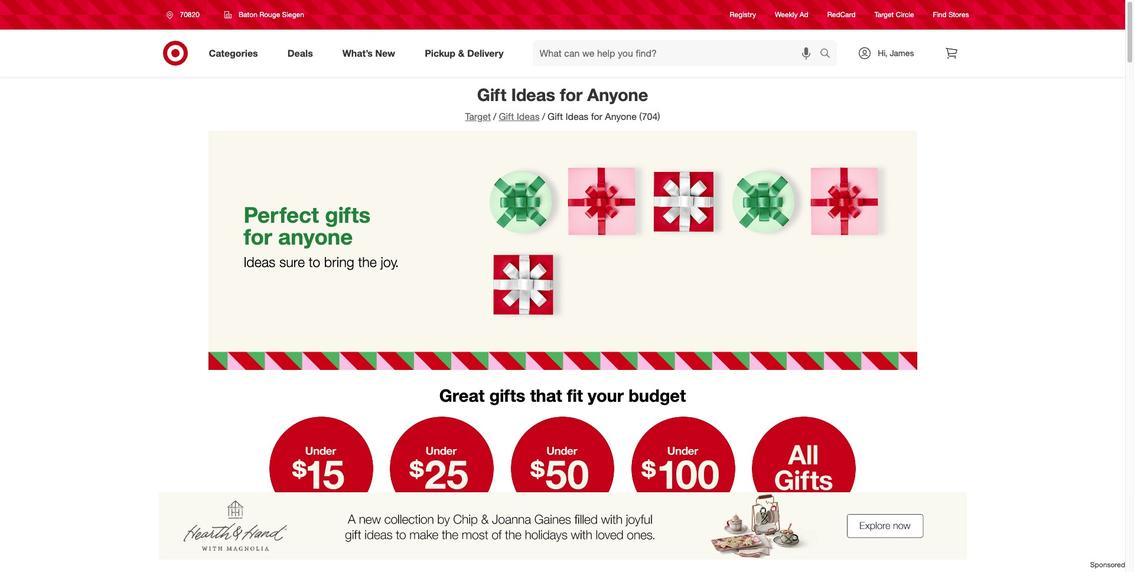 Task type: vqa. For each thing, say whether or not it's contained in the screenshot.
Sign corresponding to Sign in to buy now
no



Task type: locate. For each thing, give the bounding box(es) containing it.
under left $15
[[313, 524, 334, 534]]

under left $100
[[673, 524, 694, 534]]

1 gifts from the left
[[293, 524, 311, 534]]

search button
[[815, 40, 844, 69]]

great gifts that fit your budget
[[440, 385, 686, 406]]

2 vertical spatial for
[[244, 223, 272, 250]]

gifts under $50 link
[[503, 414, 623, 535]]

target circle
[[875, 10, 915, 19]]

under left $50
[[554, 524, 576, 534]]

what's new
[[343, 47, 395, 59]]

gift up target link
[[477, 84, 507, 105]]

ideas
[[511, 84, 556, 105], [517, 111, 540, 122], [566, 111, 589, 122], [244, 253, 276, 270]]

categories link
[[199, 40, 273, 66]]

pickup & delivery
[[425, 47, 504, 59]]

gift
[[477, 84, 507, 105], [499, 111, 514, 122], [548, 111, 563, 122]]

under for $100
[[673, 524, 694, 534]]

4 gifts from the left
[[653, 524, 670, 534]]

0 horizontal spatial target
[[465, 111, 491, 122]]

1 horizontal spatial gifts
[[490, 385, 526, 406]]

gifts under $100
[[653, 524, 714, 534]]

gifts left the $25 on the bottom left of the page
[[414, 524, 431, 534]]

ideas up gift ideas link
[[511, 84, 556, 105]]

hi,
[[878, 48, 888, 58]]

stores
[[949, 10, 970, 19]]

/
[[494, 111, 497, 122], [542, 111, 546, 122]]

registry link
[[730, 10, 756, 20]]

find
[[934, 10, 947, 19]]

gifts inside perfect gifts for anyone ideas sure to bring the joy.
[[325, 202, 371, 228]]

to
[[309, 253, 320, 270]]

anyone left (704)
[[605, 111, 637, 122]]

1 horizontal spatial for
[[560, 84, 583, 105]]

perfect gifts for anyone ideas sure to bring the joy.
[[244, 202, 399, 270]]

all gifts
[[790, 524, 819, 534]]

1 horizontal spatial /
[[542, 111, 546, 122]]

target
[[875, 10, 894, 19], [465, 111, 491, 122]]

gifts under $25 link
[[382, 414, 503, 535]]

find stores
[[934, 10, 970, 19]]

anyone up (704)
[[588, 84, 649, 105]]

target left circle at the right top
[[875, 10, 894, 19]]

gifts
[[293, 524, 311, 534], [414, 524, 431, 534], [534, 524, 552, 534], [653, 524, 670, 534], [801, 524, 819, 534]]

pickup & delivery link
[[415, 40, 519, 66]]

$25
[[457, 524, 471, 534]]

3 under from the left
[[554, 524, 576, 534]]

gifts right all
[[801, 524, 819, 534]]

gifts left $100
[[653, 524, 670, 534]]

0 horizontal spatial /
[[494, 111, 497, 122]]

1 vertical spatial for
[[591, 111, 603, 122]]

registry
[[730, 10, 756, 19]]

70820 button
[[159, 4, 212, 25]]

ideas left the sure on the left
[[244, 253, 276, 270]]

gift right target link
[[499, 111, 514, 122]]

2 under from the left
[[434, 524, 455, 534]]

ideas inside perfect gifts for anyone ideas sure to bring the joy.
[[244, 253, 276, 270]]

0 horizontal spatial gifts
[[325, 202, 371, 228]]

gifts for gifts under $100
[[653, 524, 670, 534]]

budget
[[629, 385, 686, 406]]

0 horizontal spatial for
[[244, 223, 272, 250]]

$50
[[578, 524, 591, 534]]

0 vertical spatial for
[[560, 84, 583, 105]]

joy.
[[381, 253, 399, 270]]

baton rouge siegen button
[[217, 4, 312, 25]]

&
[[458, 47, 465, 59]]

1 under from the left
[[313, 524, 334, 534]]

$15
[[337, 524, 350, 534]]

redcard link
[[828, 10, 856, 20]]

1 vertical spatial gifts
[[490, 385, 526, 406]]

anyone
[[588, 84, 649, 105], [605, 111, 637, 122]]

gifts left the that
[[490, 385, 526, 406]]

gift ideas link
[[499, 111, 540, 122]]

gifts
[[325, 202, 371, 228], [490, 385, 526, 406]]

/ right target link
[[494, 111, 497, 122]]

under for $25
[[434, 524, 455, 534]]

ideas right gift ideas link
[[566, 111, 589, 122]]

2 / from the left
[[542, 111, 546, 122]]

1 vertical spatial target
[[465, 111, 491, 122]]

target left gift ideas link
[[465, 111, 491, 122]]

gifts left $15
[[293, 524, 311, 534]]

4 under from the left
[[673, 524, 694, 534]]

gifts left $50
[[534, 524, 552, 534]]

gifts up bring
[[325, 202, 371, 228]]

gift ideas for anyone target / gift ideas / gift ideas for anyone (704)
[[465, 84, 661, 122]]

/ right gift ideas link
[[542, 111, 546, 122]]

0 vertical spatial target
[[875, 10, 894, 19]]

circle
[[896, 10, 915, 19]]

gift right gift ideas link
[[548, 111, 563, 122]]

pickup
[[425, 47, 456, 59]]

for
[[560, 84, 583, 105], [591, 111, 603, 122], [244, 223, 272, 250]]

What can we help you find? suggestions appear below search field
[[533, 40, 823, 66]]

0 vertical spatial gifts
[[325, 202, 371, 228]]

under left the $25 on the bottom left of the page
[[434, 524, 455, 534]]

2 gifts from the left
[[414, 524, 431, 534]]

under
[[313, 524, 334, 534], [434, 524, 455, 534], [554, 524, 576, 534], [673, 524, 694, 534]]

baton rouge siegen
[[239, 10, 304, 19]]

weekly ad
[[775, 10, 809, 19]]

70820
[[180, 10, 200, 19]]

weekly
[[775, 10, 798, 19]]

3 gifts from the left
[[534, 524, 552, 534]]

sure
[[279, 253, 305, 270]]

for inside perfect gifts for anyone ideas sure to bring the joy.
[[244, 223, 272, 250]]

baton
[[239, 10, 258, 19]]

james
[[890, 48, 915, 58]]

target link
[[465, 111, 491, 122]]



Task type: describe. For each thing, give the bounding box(es) containing it.
redcard
[[828, 10, 856, 19]]

great
[[440, 385, 485, 406]]

under for $15
[[313, 524, 334, 534]]

(704)
[[640, 111, 661, 122]]

5 gifts from the left
[[801, 524, 819, 534]]

hi, james
[[878, 48, 915, 58]]

siegen
[[282, 10, 304, 19]]

new
[[375, 47, 395, 59]]

gifts for gifts under $50
[[534, 524, 552, 534]]

gifts under $25
[[414, 524, 471, 534]]

0 vertical spatial anyone
[[588, 84, 649, 105]]

all
[[790, 524, 799, 534]]

all gifts link
[[744, 414, 865, 535]]

weekly ad link
[[775, 10, 809, 20]]

$100
[[697, 524, 714, 534]]

fit
[[567, 385, 583, 406]]

target circle link
[[875, 10, 915, 20]]

1 horizontal spatial target
[[875, 10, 894, 19]]

gifts under $15 link
[[261, 414, 382, 535]]

anyone
[[278, 223, 353, 250]]

advertisement region
[[0, 492, 1126, 560]]

rouge
[[260, 10, 280, 19]]

the
[[358, 253, 377, 270]]

1 / from the left
[[494, 111, 497, 122]]

that
[[530, 385, 562, 406]]

gifts for gifts under $25
[[414, 524, 431, 534]]

gifts for perfect
[[325, 202, 371, 228]]

gifts for gifts under $15
[[293, 524, 311, 534]]

for for gifts
[[244, 223, 272, 250]]

target inside "gift ideas for anyone target / gift ideas / gift ideas for anyone (704)"
[[465, 111, 491, 122]]

deals
[[288, 47, 313, 59]]

2 horizontal spatial for
[[591, 111, 603, 122]]

categories
[[209, 47, 258, 59]]

gifts under $100 link
[[623, 414, 744, 535]]

search
[[815, 48, 844, 60]]

sponsored
[[1091, 560, 1126, 569]]

gifts for great
[[490, 385, 526, 406]]

for for ideas
[[560, 84, 583, 105]]

what's new link
[[333, 40, 410, 66]]

what's
[[343, 47, 373, 59]]

ideas right target link
[[517, 111, 540, 122]]

gifts under $15
[[293, 524, 350, 534]]

under for $50
[[554, 524, 576, 534]]

deals link
[[278, 40, 328, 66]]

1 vertical spatial anyone
[[605, 111, 637, 122]]

gifts under $50
[[534, 524, 591, 534]]

bring
[[324, 253, 354, 270]]

perfect
[[244, 202, 319, 228]]

find stores link
[[934, 10, 970, 20]]

delivery
[[467, 47, 504, 59]]

ad
[[800, 10, 809, 19]]

your
[[588, 385, 624, 406]]



